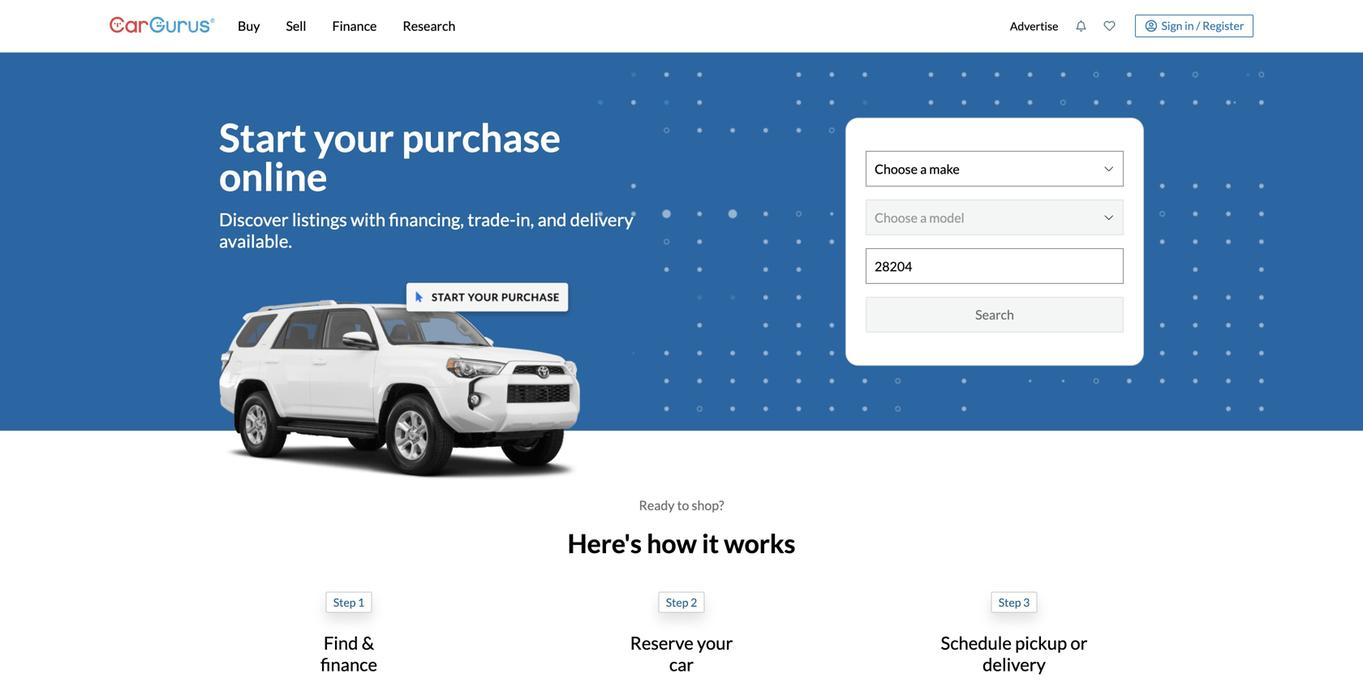 Task type: vqa. For each thing, say whether or not it's contained in the screenshot.
'Leather Seats' related to 444-
no



Task type: describe. For each thing, give the bounding box(es) containing it.
online
[[219, 153, 327, 199]]

search button
[[866, 297, 1124, 333]]

here's how it works
[[568, 528, 796, 559]]

start
[[219, 114, 306, 160]]

finance button
[[319, 0, 390, 52]]

search
[[976, 307, 1014, 323]]

/
[[1196, 18, 1201, 32]]

buy
[[238, 18, 260, 34]]

pickup
[[1015, 632, 1067, 654]]

delivery inside discover listings with financing, trade-in, and delivery available.
[[570, 209, 634, 230]]

ready
[[639, 497, 675, 513]]

in,
[[516, 209, 534, 230]]

cargurus logo homepage link image
[[110, 3, 215, 49]]

your for car
[[697, 632, 733, 654]]

2
[[691, 596, 697, 609]]

saved cars image
[[1104, 20, 1115, 32]]

menu containing sign in / register
[[1002, 3, 1254, 49]]

step for schedule
[[999, 596, 1021, 609]]

or
[[1071, 632, 1088, 654]]

discover
[[219, 209, 289, 230]]

start your purchase online
[[219, 114, 561, 199]]

&
[[362, 632, 374, 654]]

financing,
[[389, 209, 464, 230]]

reserve your car
[[630, 632, 733, 675]]

works
[[724, 528, 796, 559]]

your for purchase
[[314, 114, 394, 160]]

ready to shop?
[[639, 497, 724, 513]]

sign in / register link
[[1135, 15, 1254, 37]]

step 2
[[666, 596, 697, 609]]

advertise
[[1010, 19, 1059, 33]]

shop?
[[692, 497, 724, 513]]

1
[[358, 596, 365, 609]]

to
[[677, 497, 689, 513]]

listings
[[292, 209, 347, 230]]

step for find
[[333, 596, 356, 609]]

buy button
[[225, 0, 273, 52]]

car
[[669, 654, 694, 675]]

sign in / register menu item
[[1124, 15, 1254, 37]]

purchase
[[402, 114, 561, 160]]

user icon image
[[1145, 20, 1157, 32]]

it
[[702, 528, 719, 559]]



Task type: locate. For each thing, give the bounding box(es) containing it.
Enter zip code field
[[867, 249, 1123, 283]]

advertise link
[[1002, 3, 1067, 49]]

sell button
[[273, 0, 319, 52]]

0 horizontal spatial your
[[314, 114, 394, 160]]

find & finance
[[321, 632, 377, 675]]

find
[[324, 632, 358, 654]]

research button
[[390, 0, 469, 52]]

open notifications image
[[1076, 20, 1087, 32]]

schedule pickup or delivery
[[941, 632, 1088, 675]]

finance
[[321, 654, 377, 675]]

delivery right and
[[570, 209, 634, 230]]

3
[[1023, 596, 1030, 609]]

delivery down pickup
[[983, 654, 1046, 675]]

menu bar
[[215, 0, 1002, 52]]

step
[[333, 596, 356, 609], [666, 596, 689, 609], [999, 596, 1021, 609]]

0 horizontal spatial delivery
[[570, 209, 634, 230]]

discover listings with financing, trade-in, and delivery available.
[[219, 209, 634, 252]]

step left the 2
[[666, 596, 689, 609]]

with
[[351, 209, 386, 230]]

step 1
[[333, 596, 365, 609]]

0 horizontal spatial step
[[333, 596, 356, 609]]

research
[[403, 18, 456, 34]]

1 horizontal spatial step
[[666, 596, 689, 609]]

trade-
[[468, 209, 516, 230]]

your
[[314, 114, 394, 160], [697, 632, 733, 654]]

your inside start your purchase online
[[314, 114, 394, 160]]

sell
[[286, 18, 306, 34]]

step left the 3
[[999, 596, 1021, 609]]

1 horizontal spatial your
[[697, 632, 733, 654]]

0 vertical spatial your
[[314, 114, 394, 160]]

2 horizontal spatial step
[[999, 596, 1021, 609]]

your inside reserve your car
[[697, 632, 733, 654]]

how
[[647, 528, 697, 559]]

3 step from the left
[[999, 596, 1021, 609]]

step left 1
[[333, 596, 356, 609]]

1 vertical spatial your
[[697, 632, 733, 654]]

cargurus logo homepage link link
[[110, 3, 215, 49]]

1 vertical spatial delivery
[[983, 654, 1046, 675]]

in
[[1185, 18, 1194, 32]]

here's
[[568, 528, 642, 559]]

register
[[1203, 18, 1244, 32]]

sign in / register
[[1162, 18, 1244, 32]]

0 vertical spatial delivery
[[570, 209, 634, 230]]

2 step from the left
[[666, 596, 689, 609]]

1 step from the left
[[333, 596, 356, 609]]

step for reserve
[[666, 596, 689, 609]]

1 horizontal spatial delivery
[[983, 654, 1046, 675]]

reserve
[[630, 632, 694, 654]]

available.
[[219, 230, 292, 252]]

schedule
[[941, 632, 1012, 654]]

sign
[[1162, 18, 1183, 32]]

step 3
[[999, 596, 1030, 609]]

menu
[[1002, 3, 1254, 49]]

delivery inside schedule pickup or delivery
[[983, 654, 1046, 675]]

delivery
[[570, 209, 634, 230], [983, 654, 1046, 675]]

menu bar containing buy
[[215, 0, 1002, 52]]

finance
[[332, 18, 377, 34]]

and
[[538, 209, 567, 230]]



